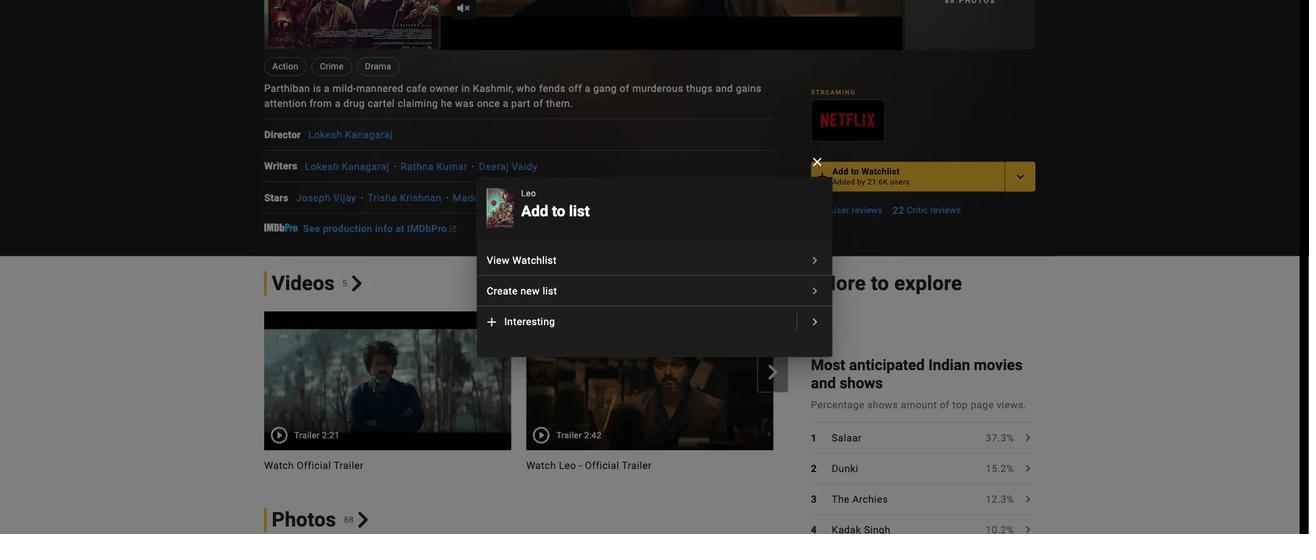 Task type: locate. For each thing, give the bounding box(es) containing it.
see production info at imdbpro
[[303, 223, 447, 235]]

group inside add to list dialog
[[487, 189, 514, 229]]

at
[[396, 223, 404, 235]]

trisha krishnan
[[368, 192, 442, 204]]

a left part
[[503, 98, 509, 110]]

sanjay dutt, arjun sarja, joseph vijay, trisha krishnan, and suriya in leo (2023) image
[[487, 189, 514, 229], [487, 189, 514, 229]]

lokesh up the joseph vijay button
[[305, 161, 339, 173]]

chevron right image down 'user reviews' button
[[808, 253, 823, 268]]

0 vertical spatial of
[[620, 83, 630, 95]]

lokesh kanagaraj
[[308, 129, 393, 141], [305, 161, 389, 173]]

imdbpro
[[407, 223, 447, 235]]

lokesh kanagaraj button down "drug"
[[308, 129, 393, 141]]

list right to
[[569, 202, 590, 220]]

reviews inside 22 critic reviews
[[931, 205, 961, 216]]

thugs
[[686, 83, 713, 95]]

chevron right image for create new list
[[808, 284, 823, 299]]

in
[[462, 83, 470, 95]]

murderous
[[632, 83, 683, 95]]

chevron right image inside view watchlist link
[[808, 253, 823, 268]]

chevron right inline image
[[765, 365, 780, 380]]

is
[[313, 83, 321, 95]]

a right is at the left top of page
[[324, 83, 330, 95]]

0 vertical spatial kanagaraj
[[345, 129, 393, 141]]

reviews right user at the right top of page
[[852, 205, 883, 216]]

lokesh kanagaraj down "drug"
[[308, 129, 393, 141]]

interesting
[[504, 316, 555, 328]]

watchlist
[[513, 254, 557, 266]]

menu containing view watchlist
[[477, 245, 833, 338]]

menu
[[477, 245, 833, 338]]

mild-
[[333, 83, 356, 95]]

group
[[264, 0, 439, 50], [441, 0, 903, 50], [811, 99, 885, 142], [487, 189, 514, 229], [249, 312, 789, 473]]

madonna sebastian button
[[453, 192, 547, 204]]

menu inside add to list dialog
[[477, 245, 833, 338]]

1 horizontal spatial list
[[569, 202, 590, 220]]

joseph vijay
[[296, 192, 356, 204]]

kanagaraj up trisha
[[342, 161, 389, 173]]

deeraj vaidy button
[[479, 161, 538, 173]]

0 vertical spatial chevron right image
[[808, 253, 823, 268]]

list right new
[[543, 285, 557, 297]]

kanagaraj down cartel
[[345, 129, 393, 141]]

chevron right image inside create new list link
[[808, 284, 823, 299]]

claiming
[[398, 98, 438, 110]]

add image
[[484, 315, 499, 330]]

cafe
[[406, 83, 427, 95]]

kanagaraj for lokesh kanagaraj button to the bottom
[[342, 161, 389, 173]]

reviews
[[852, 205, 883, 216], [931, 205, 961, 216]]

reviews right "critic"
[[931, 205, 961, 216]]

fends
[[539, 83, 566, 95]]

lokesh kanagaraj up vijay
[[305, 161, 389, 173]]

rathna
[[401, 161, 434, 173]]

1 vertical spatial lokesh
[[305, 161, 339, 173]]

list
[[569, 202, 590, 220], [543, 285, 557, 297]]

2 reviews from the left
[[931, 205, 961, 216]]

streaming
[[811, 88, 856, 96]]

1 horizontal spatial of
[[620, 83, 630, 95]]

lokesh kanagaraj for lokesh kanagaraj button to the bottom
[[305, 161, 389, 173]]

0 horizontal spatial of
[[534, 98, 543, 110]]

trisha krishnan button
[[368, 192, 442, 204]]

1 chevron right image from the top
[[808, 253, 823, 268]]

user reviews
[[831, 205, 883, 216]]

a
[[324, 83, 330, 95], [585, 83, 591, 95], [335, 98, 341, 110], [503, 98, 509, 110]]

off
[[569, 83, 582, 95]]

kashmir,
[[473, 83, 514, 95]]

1 vertical spatial lokesh kanagaraj
[[305, 161, 389, 173]]

1 vertical spatial chevron right image
[[808, 284, 823, 299]]

add to list dialog
[[0, 0, 1309, 535]]

lokesh kanagaraj button up vijay
[[305, 161, 389, 173]]

1 reviews from the left
[[852, 205, 883, 216]]

add
[[521, 202, 548, 220]]

lokesh
[[308, 129, 342, 141], [305, 161, 339, 173]]

was
[[455, 98, 474, 110]]

2 chevron right image from the top
[[808, 284, 823, 299]]

chevron right image up go to list: interesting image
[[808, 284, 823, 299]]

0 horizontal spatial list
[[543, 285, 557, 297]]

1 vertical spatial kanagaraj
[[342, 161, 389, 173]]

madonna sebastian
[[453, 192, 547, 204]]

he
[[441, 98, 452, 110]]

lokesh down from
[[308, 129, 342, 141]]

rathna kumar
[[401, 161, 468, 173]]

kumar
[[437, 161, 468, 173]]

0 vertical spatial list
[[569, 202, 590, 220]]

rathna kumar button
[[401, 161, 468, 173]]

of right part
[[534, 98, 543, 110]]

22
[[893, 205, 904, 217]]

of
[[620, 83, 630, 95], [534, 98, 543, 110]]

kanagaraj
[[345, 129, 393, 141], [342, 161, 389, 173]]

1 vertical spatial list
[[543, 285, 557, 297]]

0 vertical spatial lokesh kanagaraj button
[[308, 129, 393, 141]]

chevron right image
[[808, 253, 823, 268], [808, 284, 823, 299]]

of right gang
[[620, 83, 630, 95]]

0 vertical spatial lokesh kanagaraj
[[308, 129, 393, 141]]

info
[[375, 223, 393, 235]]

chevron right image for view watchlist
[[808, 253, 823, 268]]

joseph vijay button
[[296, 192, 356, 204]]

1 horizontal spatial reviews
[[931, 205, 961, 216]]

who
[[517, 83, 536, 95]]

0 vertical spatial lokesh
[[308, 129, 342, 141]]

lokesh kanagaraj button
[[308, 129, 393, 141], [305, 161, 389, 173]]

see
[[303, 223, 320, 235]]

trisha
[[368, 192, 397, 204]]

0 horizontal spatial reviews
[[852, 205, 883, 216]]



Task type: vqa. For each thing, say whether or not it's contained in the screenshot.
drug
yes



Task type: describe. For each thing, give the bounding box(es) containing it.
production
[[323, 223, 372, 235]]

user
[[831, 205, 850, 216]]

to
[[552, 202, 565, 220]]

once
[[477, 98, 500, 110]]

deeraj vaidy
[[479, 161, 538, 173]]

mannered
[[356, 83, 404, 95]]

attention
[[264, 98, 307, 110]]

go to list: interesting image
[[808, 315, 823, 330]]

view watchlist link
[[477, 245, 833, 275]]

deeraj
[[479, 161, 509, 173]]

and
[[716, 83, 733, 95]]

view
[[487, 254, 510, 266]]

1 vertical spatial lokesh kanagaraj button
[[305, 161, 389, 173]]

them.
[[546, 98, 573, 110]]

leo add to list
[[521, 188, 590, 220]]

user reviews button
[[811, 199, 883, 222]]

sebastian
[[500, 192, 547, 204]]

lokesh for topmost lokesh kanagaraj button
[[308, 129, 342, 141]]

a left "drug"
[[335, 98, 341, 110]]

gains
[[736, 83, 762, 95]]

madonna
[[453, 192, 497, 204]]

part
[[512, 98, 531, 110]]

krishnan
[[400, 192, 442, 204]]

kanagaraj for topmost lokesh kanagaraj button
[[345, 129, 393, 141]]

create
[[487, 285, 518, 297]]

leo
[[521, 188, 536, 199]]

interesting button
[[477, 307, 797, 338]]

see production info at imdbpro button
[[303, 223, 456, 235]]

reviews inside button
[[852, 205, 883, 216]]

1 vertical spatial of
[[534, 98, 543, 110]]

drug
[[344, 98, 365, 110]]

parthiban
[[264, 83, 310, 95]]

parthiban is a mild-mannered cafe owner in kashmir, who fends off a gang of murderous thugs and gains attention from a drug cartel claiming he was once a part of them.
[[264, 83, 762, 110]]

critic
[[907, 205, 928, 216]]

lokesh kanagaraj for topmost lokesh kanagaraj button
[[308, 129, 393, 141]]

joseph
[[296, 192, 331, 204]]

owner
[[430, 83, 459, 95]]

lokesh for lokesh kanagaraj button to the bottom
[[305, 161, 339, 173]]

from
[[310, 98, 332, 110]]

cartel
[[368, 98, 395, 110]]

watch official trailer element
[[441, 0, 903, 50]]

view watchlist
[[487, 254, 557, 266]]

22 critic reviews
[[893, 205, 961, 217]]

vaidy
[[512, 161, 538, 173]]

tap to unmute image
[[451, 0, 476, 20]]

new
[[521, 285, 540, 297]]

create new list link
[[477, 276, 833, 306]]

a right off
[[585, 83, 591, 95]]

vijay
[[333, 192, 356, 204]]

gang
[[594, 83, 617, 95]]

create new list
[[487, 285, 557, 297]]

list inside menu
[[543, 285, 557, 297]]

list inside leo add to list
[[569, 202, 590, 220]]

close prompt image
[[810, 155, 825, 170]]



